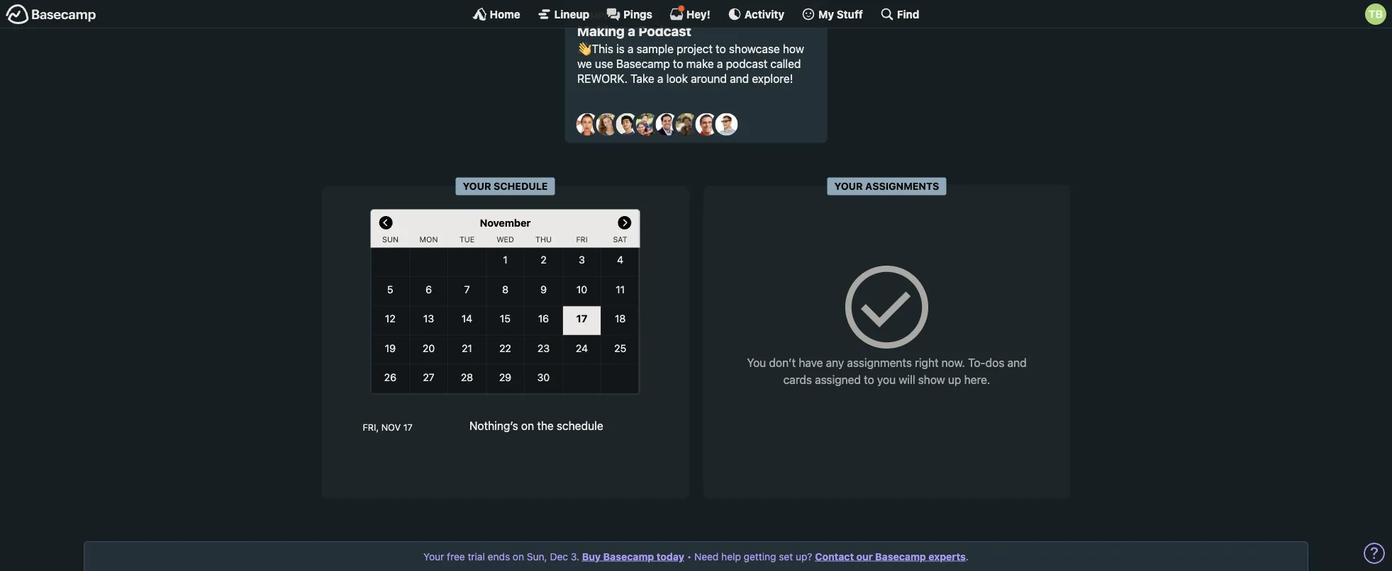 Task type: locate. For each thing, give the bounding box(es) containing it.
sun,
[[527, 551, 547, 563]]

trial
[[468, 551, 485, 563]]

2 horizontal spatial your
[[834, 181, 863, 192]]

contact
[[815, 551, 854, 563]]

annie bryan image
[[576, 113, 599, 136]]

and down podcast
[[730, 72, 749, 85]]

experts
[[928, 551, 966, 563]]

basecamp up take
[[616, 57, 670, 70]]

now.
[[942, 356, 965, 370]]

to left you
[[864, 373, 874, 387]]

on left "sun,"
[[513, 551, 524, 563]]

basecamp right buy on the left
[[603, 551, 654, 563]]

need
[[694, 551, 719, 563]]

your schedule
[[463, 181, 548, 192]]

show
[[918, 373, 945, 387]]

buy
[[582, 551, 601, 563]]

0 vertical spatial on
[[521, 420, 534, 433]]

making
[[577, 23, 625, 39]]

you
[[877, 373, 896, 387]]

ends
[[488, 551, 510, 563]]

your for your schedule
[[463, 181, 491, 192]]

3.
[[571, 551, 579, 563]]

explore!
[[752, 72, 793, 85]]

activity link
[[727, 7, 784, 21]]

and right to‑dos at the right bottom
[[1007, 356, 1027, 370]]

0 horizontal spatial to
[[673, 57, 683, 70]]

hey!
[[686, 8, 710, 20]]

a down pings popup button
[[628, 23, 635, 39]]

getting
[[744, 551, 776, 563]]

•
[[687, 551, 692, 563]]

to inside you don't have any assignments right now. to‑dos and cards assigned to you will show up here.
[[864, 373, 874, 387]]

josh fiske image
[[656, 113, 678, 136]]

.
[[966, 551, 969, 563]]

0 vertical spatial and
[[730, 72, 749, 85]]

hey! button
[[669, 5, 710, 21]]

a left the 'look'
[[657, 72, 663, 85]]

up?
[[796, 551, 812, 563]]

my stuff
[[818, 8, 863, 20]]

you don't have any assignments right now. to‑dos and cards assigned to you will show up here.
[[747, 356, 1027, 387]]

called
[[770, 57, 801, 70]]

your left "assignments" on the top of page
[[834, 181, 863, 192]]

your
[[463, 181, 491, 192], [834, 181, 863, 192], [423, 551, 444, 563]]

victor cooper image
[[715, 113, 738, 136]]

and
[[730, 72, 749, 85], [1007, 356, 1027, 370]]

any
[[826, 356, 844, 370]]

1 vertical spatial and
[[1007, 356, 1027, 370]]

mon
[[420, 235, 438, 244]]

your left free
[[423, 551, 444, 563]]

right
[[915, 356, 939, 370]]

here.
[[964, 373, 990, 387]]

1 horizontal spatial your
[[463, 181, 491, 192]]

don't
[[769, 356, 796, 370]]

have
[[799, 356, 823, 370]]

fri,
[[363, 422, 379, 433]]

free
[[447, 551, 465, 563]]

1 vertical spatial to
[[673, 57, 683, 70]]

to
[[716, 42, 726, 56], [673, 57, 683, 70], [864, 373, 874, 387]]

cheryl walters image
[[596, 113, 619, 136]]

0 vertical spatial to
[[716, 42, 726, 56]]

contact our basecamp experts link
[[815, 551, 966, 563]]

your left schedule
[[463, 181, 491, 192]]

schedule
[[494, 181, 548, 192]]

2 vertical spatial to
[[864, 373, 874, 387]]

a up around
[[717, 57, 723, 70]]

nothing's on the schedule
[[469, 420, 603, 433]]

home link
[[473, 7, 520, 21]]

and inside sample making a podcast 👋 this is a sample project to showcase how we use basecamp to make a podcast called rework. take a look around and explore!
[[730, 72, 749, 85]]

to right project on the top of page
[[716, 42, 726, 56]]

2 horizontal spatial to
[[864, 373, 874, 387]]

on left the
[[521, 420, 534, 433]]

my stuff button
[[801, 7, 863, 21]]

podcast
[[639, 23, 691, 39]]

nicole katz image
[[675, 113, 698, 136]]

a
[[628, 23, 635, 39], [628, 42, 634, 56], [717, 57, 723, 70], [657, 72, 663, 85]]

your for your assignments
[[834, 181, 863, 192]]

your free trial ends on sun, dec  3. buy basecamp today • need help getting set up? contact our basecamp experts .
[[423, 551, 969, 563]]

to‑dos
[[968, 356, 1004, 370]]

on
[[521, 420, 534, 433], [513, 551, 524, 563]]

find button
[[880, 7, 919, 21]]

and inside you don't have any assignments right now. to‑dos and cards assigned to you will show up here.
[[1007, 356, 1027, 370]]

basecamp
[[616, 57, 670, 70], [603, 551, 654, 563], [875, 551, 926, 563]]

jennifer young image
[[636, 113, 658, 136]]

to up the 'look'
[[673, 57, 683, 70]]

sample
[[637, 42, 674, 56]]

activity
[[744, 8, 784, 20]]

1 horizontal spatial and
[[1007, 356, 1027, 370]]

you
[[747, 356, 766, 370]]

0 horizontal spatial and
[[730, 72, 749, 85]]

nothing's
[[469, 420, 518, 433]]



Task type: describe. For each thing, give the bounding box(es) containing it.
pings button
[[606, 7, 652, 21]]

this
[[592, 42, 613, 56]]

sun
[[382, 235, 398, 244]]

take
[[631, 72, 654, 85]]

use
[[595, 57, 613, 70]]

will
[[899, 373, 915, 387]]

1 vertical spatial on
[[513, 551, 524, 563]]

buy basecamp today link
[[582, 551, 684, 563]]

1 horizontal spatial to
[[716, 42, 726, 56]]

look
[[666, 72, 688, 85]]

👋
[[577, 42, 589, 56]]

sample
[[577, 10, 615, 21]]

sat
[[613, 235, 627, 244]]

assignments
[[847, 356, 912, 370]]

assignments
[[865, 181, 939, 192]]

tue
[[459, 235, 475, 244]]

thu
[[535, 235, 552, 244]]

steve marsh image
[[695, 113, 718, 136]]

17
[[403, 422, 413, 433]]

lineup
[[554, 8, 589, 20]]

home
[[490, 8, 520, 20]]

jared davis image
[[616, 113, 639, 136]]

around
[[691, 72, 727, 85]]

your assignments
[[834, 181, 939, 192]]

november
[[480, 217, 531, 229]]

assigned
[[815, 373, 861, 387]]

basecamp right our
[[875, 551, 926, 563]]

wed
[[496, 235, 514, 244]]

podcast
[[726, 57, 767, 70]]

we
[[577, 57, 592, 70]]

is
[[616, 42, 625, 56]]

find
[[897, 8, 919, 20]]

my
[[818, 8, 834, 20]]

dec
[[550, 551, 568, 563]]

our
[[856, 551, 873, 563]]

a right is
[[628, 42, 634, 56]]

fri, nov 17
[[363, 422, 413, 433]]

0 horizontal spatial your
[[423, 551, 444, 563]]

fri
[[576, 235, 588, 244]]

help
[[721, 551, 741, 563]]

lineup link
[[537, 7, 589, 21]]

switch accounts image
[[6, 4, 96, 26]]

today
[[657, 551, 684, 563]]

cards
[[783, 373, 812, 387]]

how
[[783, 42, 804, 56]]

showcase
[[729, 42, 780, 56]]

stuff
[[837, 8, 863, 20]]

schedule
[[557, 420, 603, 433]]

project
[[677, 42, 713, 56]]

the
[[537, 420, 554, 433]]

sample making a podcast 👋 this is a sample project to showcase how we use basecamp to make a podcast called rework. take a look around and explore!
[[577, 10, 804, 85]]

tim burton image
[[1365, 4, 1386, 25]]

nov
[[381, 422, 401, 433]]

set
[[779, 551, 793, 563]]

make
[[686, 57, 714, 70]]

basecamp inside sample making a podcast 👋 this is a sample project to showcase how we use basecamp to make a podcast called rework. take a look around and explore!
[[616, 57, 670, 70]]

pings
[[623, 8, 652, 20]]

up
[[948, 373, 961, 387]]

main element
[[0, 0, 1392, 28]]

rework.
[[577, 72, 628, 85]]



Task type: vqa. For each thing, say whether or not it's contained in the screenshot.
in
no



